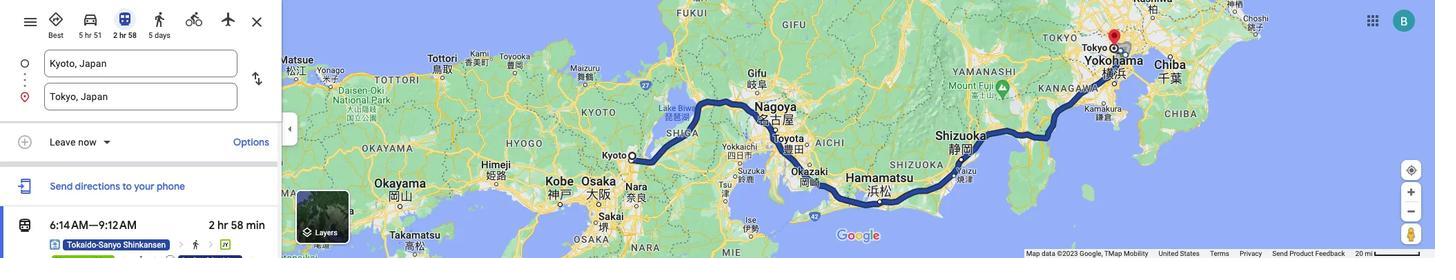 Task type: locate. For each thing, give the bounding box(es) containing it.
hr for 2 hr 58 min
[[217, 219, 228, 233]]

directions main content
[[0, 0, 282, 258]]

hr up train image
[[217, 219, 228, 233]]

Destination Tokyo, Japan field
[[50, 88, 232, 105]]

, then image down tokaido-sanyo shinkansen
[[121, 256, 131, 258]]

list
[[0, 50, 282, 111]]

1 vertical spatial send
[[1273, 250, 1289, 258]]

2 inside directions main content
[[209, 219, 215, 233]]

options
[[233, 136, 269, 148]]

1 vertical spatial 58
[[231, 219, 244, 233]]

None radio
[[214, 6, 243, 30]]

0 vertical spatial 58
[[128, 31, 137, 40]]

None radio
[[180, 6, 209, 30]]

0 vertical spatial 2
[[113, 31, 118, 40]]

send inside button
[[1273, 250, 1289, 258]]

walk image down shinkansen
[[136, 256, 146, 258]]

0 horizontal spatial walk image
[[136, 256, 146, 258]]

, then image down min
[[248, 256, 259, 258]]

list item down starting point kyoto, japan field
[[0, 83, 282, 111]]

0 horizontal spatial 2
[[113, 31, 118, 40]]

leave now
[[50, 137, 97, 148]]

send product feedback
[[1273, 250, 1346, 258]]

1 vertical spatial walk image
[[136, 256, 146, 258]]

5 for 5 days
[[149, 31, 153, 40]]

5 left days
[[149, 31, 153, 40]]

2 for 2 hr 58 min
[[209, 219, 215, 233]]

list item
[[0, 50, 282, 94], [0, 83, 282, 111]]

hr for 2 hr 58
[[119, 31, 126, 40]]

hr for 5 hr 51
[[85, 31, 92, 40]]

united
[[1159, 250, 1179, 258]]

5 hr 51
[[79, 31, 102, 40]]

1 horizontal spatial send
[[1273, 250, 1289, 258]]

1 horizontal spatial 2
[[209, 219, 215, 233]]

2 inside 2 hr 58 radio
[[113, 31, 118, 40]]

, then image
[[206, 240, 216, 250], [121, 256, 131, 258]]

none field for 1st list item from the top of the list within the google maps element
[[50, 50, 232, 77]]

min
[[246, 219, 265, 233]]

hr down transit image at the left top of page
[[119, 31, 126, 40]]

phone
[[157, 180, 185, 193]]

send left product
[[1273, 250, 1289, 258]]

Best radio
[[41, 6, 70, 41]]

days
[[155, 31, 171, 40]]

shinkansen
[[123, 240, 166, 250]]

58 inside 2 hr 58 radio
[[128, 31, 137, 40]]

1 horizontal spatial 58
[[231, 219, 244, 233]]

5
[[79, 31, 83, 40], [149, 31, 153, 40]]

none field for 1st list item from the bottom of the list within the google maps element
[[50, 83, 232, 111]]

1 horizontal spatial hr
[[119, 31, 126, 40]]

0 horizontal spatial send
[[50, 180, 73, 193]]

2 for 2 hr 58
[[113, 31, 118, 40]]

0 horizontal spatial hr
[[85, 31, 92, 40]]

None field
[[50, 50, 232, 77], [50, 83, 232, 111]]

footer inside google maps element
[[1027, 249, 1356, 258]]

0 horizontal spatial 58
[[128, 31, 137, 40]]

0 vertical spatial none field
[[50, 50, 232, 77]]

2 none field from the top
[[50, 83, 232, 111]]

collapse side panel image
[[282, 122, 298, 137]]

options button
[[226, 130, 276, 155]]

now
[[78, 137, 97, 148]]

1 horizontal spatial 5
[[149, 31, 153, 40]]

1 5 from the left
[[79, 31, 83, 40]]

1 vertical spatial , then image
[[121, 256, 131, 258]]

0 horizontal spatial 5
[[79, 31, 83, 40]]

1 none field from the top
[[50, 50, 232, 77]]

footer
[[1027, 249, 1356, 258]]

hr inside option
[[85, 31, 92, 40]]

58 for 2 hr 58 min
[[231, 219, 244, 233]]

send inside button
[[50, 180, 73, 193]]

product
[[1290, 250, 1314, 258]]

hr left 51
[[85, 31, 92, 40]]

5 for 5 hr 51
[[79, 31, 83, 40]]

send for send directions to your phone
[[50, 180, 73, 193]]

, then image
[[176, 240, 186, 250], [150, 256, 161, 258], [248, 256, 259, 258]]

2
[[113, 31, 118, 40], [209, 219, 215, 233]]

, then image right shinkansen
[[176, 240, 186, 250]]

none field destination tokyo, japan
[[50, 83, 232, 111]]

send directions to your phone
[[50, 180, 185, 193]]

privacy button
[[1240, 249, 1263, 258]]

close directions image
[[249, 14, 265, 30]]

2 right 51
[[113, 31, 118, 40]]

58
[[128, 31, 137, 40], [231, 219, 244, 233]]

58 down transit image at the left top of page
[[128, 31, 137, 40]]

walk image left train image
[[191, 240, 201, 250]]

footer containing map data ©2023 google, tmap mobility
[[1027, 249, 1356, 258]]

5 hr 51 radio
[[76, 6, 105, 41]]

58 for 2 hr 58
[[128, 31, 137, 40]]

layers
[[315, 229, 338, 238]]

hr
[[85, 31, 92, 40], [119, 31, 126, 40], [217, 219, 228, 233]]

states
[[1181, 250, 1200, 258]]

51
[[94, 31, 102, 40]]

driving image
[[82, 11, 99, 28]]

, then image left train icon
[[150, 256, 161, 258]]

zoom out image
[[1407, 206, 1417, 217]]

best travel modes image
[[48, 11, 64, 28]]

united states
[[1159, 250, 1200, 258]]

2 horizontal spatial hr
[[217, 219, 228, 233]]

shinkansen image
[[50, 240, 60, 250]]

your
[[134, 180, 155, 193]]

to
[[122, 180, 132, 193]]

walk image
[[191, 240, 201, 250], [136, 256, 146, 258]]

send
[[50, 180, 73, 193], [1273, 250, 1289, 258]]

5 left 51
[[79, 31, 83, 40]]

hr inside directions main content
[[217, 219, 228, 233]]

hr inside radio
[[119, 31, 126, 40]]

1 vertical spatial none field
[[50, 83, 232, 111]]

none field starting point kyoto, japan
[[50, 50, 232, 77]]

1 horizontal spatial , then image
[[206, 240, 216, 250]]

58 left min
[[231, 219, 244, 233]]

2 hr 58 min
[[209, 219, 265, 233]]

20
[[1356, 250, 1364, 258]]

1 vertical spatial 2
[[209, 219, 215, 233]]

58 inside directions main content
[[231, 219, 244, 233]]

2 left min
[[209, 219, 215, 233]]

list item down 2 hr 58 at the left top of the page
[[0, 50, 282, 94]]

©2023
[[1058, 250, 1079, 258]]

tmap
[[1105, 250, 1123, 258]]

, then image left train image
[[206, 240, 216, 250]]

0 vertical spatial send
[[50, 180, 73, 193]]

0 vertical spatial walk image
[[191, 240, 201, 250]]

flights image
[[220, 11, 237, 28]]

none field down starting point kyoto, japan field
[[50, 83, 232, 111]]

2 5 from the left
[[149, 31, 153, 40]]

cycling image
[[186, 11, 202, 28]]

none field down 2 hr 58 at the left top of the page
[[50, 50, 232, 77]]

send left directions
[[50, 180, 73, 193]]



Task type: describe. For each thing, give the bounding box(es) containing it.
send directions to your phone button
[[43, 173, 192, 200]]

transit image
[[117, 11, 133, 28]]

0 horizontal spatial , then image
[[121, 256, 131, 258]]

google maps element
[[0, 0, 1436, 258]]

sanyo
[[99, 240, 121, 250]]

mobility
[[1124, 250, 1149, 258]]

map
[[1027, 250, 1040, 258]]

directions
[[75, 180, 120, 193]]

1 horizontal spatial , then image
[[176, 240, 186, 250]]

privacy
[[1240, 250, 1263, 258]]

walking image
[[151, 11, 168, 28]]

tokaido-sanyo shinkansen
[[67, 240, 166, 250]]

show your location image
[[1406, 164, 1419, 177]]

5 days
[[149, 31, 171, 40]]

send product feedback button
[[1273, 249, 1346, 258]]

send for send product feedback
[[1273, 250, 1289, 258]]

9:12 am
[[99, 219, 137, 233]]

feedback
[[1316, 250, 1346, 258]]

2 hr 58
[[113, 31, 137, 40]]

zoom in image
[[1407, 187, 1417, 198]]

6:14 am
[[50, 219, 89, 233]]

train image
[[220, 240, 231, 250]]

2 hr 58 radio
[[111, 6, 140, 41]]

show street view coverage image
[[1402, 224, 1422, 244]]

tokaido-
[[67, 240, 99, 250]]


[[17, 216, 33, 236]]

5 days radio
[[145, 6, 174, 41]]

1 list item from the top
[[0, 50, 282, 94]]

leave now option
[[50, 135, 100, 149]]

leave
[[50, 137, 76, 148]]

terms button
[[1211, 249, 1230, 258]]

data
[[1042, 250, 1056, 258]]

list inside google maps element
[[0, 50, 282, 111]]

mi
[[1366, 250, 1373, 258]]

transit image
[[17, 216, 33, 236]]

Starting point Kyoto, Japan field
[[50, 55, 232, 72]]

train image
[[165, 256, 176, 258]]

2 horizontal spatial , then image
[[248, 256, 259, 258]]

—
[[89, 219, 99, 233]]

20 mi
[[1356, 250, 1373, 258]]

google,
[[1080, 250, 1103, 258]]

united states button
[[1159, 249, 1200, 258]]

best
[[48, 31, 64, 40]]

terms
[[1211, 250, 1230, 258]]

reverse starting point and destination image
[[249, 70, 265, 87]]

2 list item from the top
[[0, 83, 282, 111]]

0 vertical spatial , then image
[[206, 240, 216, 250]]

map data ©2023 google, tmap mobility
[[1027, 250, 1149, 258]]

leave now button
[[44, 135, 117, 152]]

1 horizontal spatial walk image
[[191, 240, 201, 250]]

0 horizontal spatial , then image
[[150, 256, 161, 258]]

6:14 am — 9:12 am
[[50, 219, 137, 233]]

20 mi button
[[1356, 250, 1421, 258]]



Task type: vqa. For each thing, say whether or not it's contained in the screenshot.
Where from? "text field"
no



